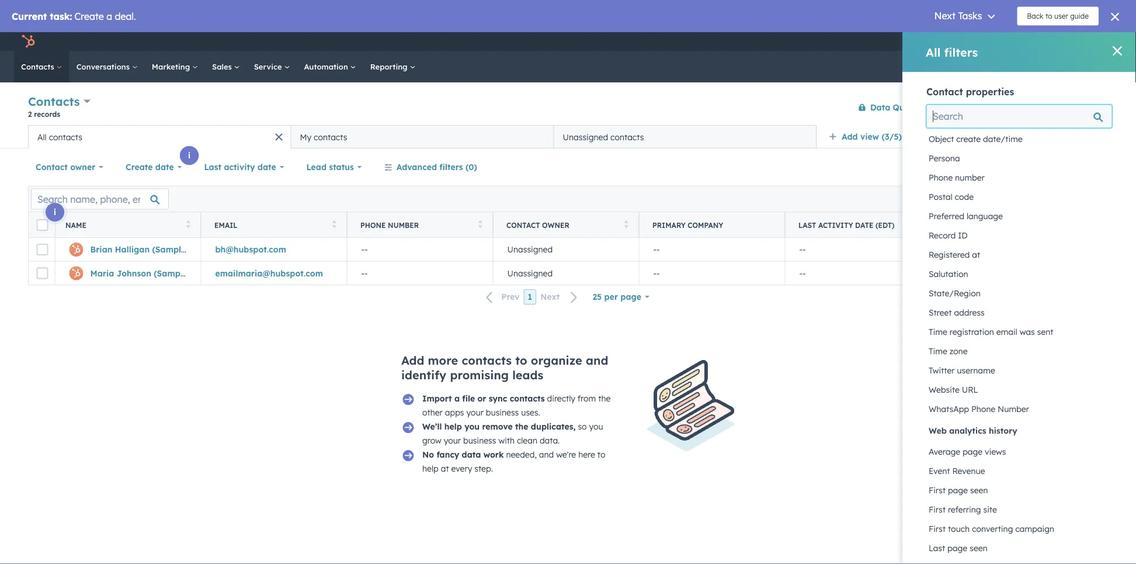 Task type: describe. For each thing, give the bounding box(es) containing it.
contacts link
[[14, 51, 69, 82]]

all for all views
[[925, 132, 935, 142]]

lead status button
[[299, 155, 370, 179]]

contact owner button
[[28, 155, 111, 179]]

(edt)
[[876, 221, 895, 229]]

(sample for johnson
[[154, 268, 188, 278]]

last activity date
[[204, 162, 276, 172]]

primary
[[653, 221, 686, 229]]

1 vertical spatial owner
[[543, 221, 570, 229]]

search button
[[1107, 57, 1126, 77]]

1 vertical spatial i button
[[180, 146, 199, 165]]

here
[[579, 450, 596, 460]]

id
[[959, 230, 969, 241]]

bh@hubspot.com link
[[215, 244, 286, 255]]

all views
[[925, 132, 961, 142]]

reporting link
[[363, 51, 423, 82]]

create for create contact
[[1050, 103, 1072, 112]]

per
[[605, 292, 618, 302]]

first page seen
[[929, 485, 989, 495]]

25 per page button
[[585, 285, 657, 309]]

page inside popup button
[[621, 292, 642, 302]]

leads
[[513, 368, 544, 382]]

all for all contacts
[[37, 132, 47, 142]]

and inside needed, and we're here to help at every step.
[[539, 450, 554, 460]]

add more contacts to organize and identify promising leads
[[402, 353, 609, 382]]

date/time
[[984, 134, 1023, 144]]

actions button
[[931, 98, 982, 117]]

quality
[[894, 102, 924, 112]]

object create date/time button
[[927, 129, 1113, 149]]

1 button
[[524, 289, 537, 305]]

create contact
[[1050, 103, 1099, 112]]

analytics
[[950, 426, 987, 436]]

0 horizontal spatial the
[[516, 421, 529, 432]]

view
[[861, 132, 880, 142]]

date
[[856, 221, 874, 229]]

advanced filters (0)
[[397, 162, 478, 172]]

number inside button
[[999, 404, 1030, 414]]

primary company column header
[[640, 212, 786, 238]]

first referring site button
[[927, 500, 1113, 519]]

filters for all
[[945, 45, 979, 59]]

unassigned for bh@hubspot.com
[[508, 244, 553, 255]]

help inside needed, and we're here to help at every step.
[[423, 464, 439, 474]]

revenue
[[953, 466, 986, 476]]

Search name, phone, email addresses, or company search field
[[31, 189, 169, 210]]

25 per page
[[593, 292, 642, 302]]

contact
[[1074, 103, 1099, 112]]

add for add more contacts to organize and identify promising leads
[[402, 353, 425, 368]]

press to sort. image for contact owner
[[625, 220, 629, 228]]

properties
[[967, 86, 1015, 98]]

all filters
[[927, 45, 979, 59]]

record id
[[929, 230, 969, 241]]

1 vertical spatial contact owner
[[507, 221, 570, 229]]

you inside so you grow your business with clean data.
[[590, 421, 604, 432]]

code
[[956, 192, 974, 202]]

i for middle i button
[[188, 150, 191, 160]]

1
[[528, 292, 533, 302]]

unassigned button for emailmaria@hubspot.com
[[493, 261, 640, 285]]

state/region button
[[927, 284, 1113, 303]]

at inside button
[[973, 250, 981, 260]]

contacts for my contacts
[[314, 132, 347, 142]]

marketing
[[152, 62, 192, 71]]

your inside directly from the other apps your business uses.
[[467, 407, 484, 418]]

twitter username
[[929, 365, 996, 376]]

advanced filters (0) button
[[377, 155, 485, 179]]

business inside directly from the other apps your business uses.
[[486, 407, 519, 418]]

lead for lead status
[[945, 221, 964, 229]]

2 vertical spatial contact
[[507, 221, 540, 229]]

url
[[963, 385, 979, 395]]

contact) for emailmaria@hubspot.com
[[190, 268, 225, 278]]

from
[[578, 393, 596, 404]]

maria johnson (sample contact)
[[90, 268, 225, 278]]

press to sort. element for email
[[332, 220, 337, 230]]

grid grid
[[927, 129, 1113, 558]]

lead for lead status
[[307, 162, 327, 172]]

persona
[[929, 153, 961, 163]]

first for first page seen
[[929, 485, 946, 495]]

contacts inside contacts popup button
[[28, 94, 80, 109]]

whatsapp
[[929, 404, 970, 414]]

phone number button
[[927, 168, 1113, 187]]

data
[[462, 450, 481, 460]]

all for all filters
[[927, 45, 941, 59]]

sales
[[212, 62, 234, 71]]

sent
[[1038, 327, 1054, 337]]

contacts for all contacts
[[49, 132, 82, 142]]

import for import
[[999, 103, 1023, 112]]

a
[[455, 393, 460, 404]]

bh@hubspot.com
[[215, 244, 286, 255]]

hubspot link
[[14, 34, 44, 49]]

uses.
[[522, 407, 541, 418]]

unassigned for emailmaria@hubspot.com
[[508, 268, 553, 278]]

first for first touch converting campaign
[[929, 524, 946, 534]]

contacts inside contacts link
[[21, 62, 57, 71]]

registered at button
[[927, 245, 1113, 265]]

web analytics history
[[929, 426, 1018, 436]]

touch
[[949, 524, 970, 534]]

first for first referring site
[[929, 504, 946, 515]]

emailmaria@hubspot.com link
[[215, 268, 323, 278]]

first touch converting campaign
[[929, 524, 1055, 534]]

service
[[254, 62, 284, 71]]

status
[[966, 221, 993, 229]]

page for first
[[949, 485, 969, 495]]

language
[[967, 211, 1004, 221]]

1 press to sort. element from the left
[[186, 220, 191, 230]]

postal code
[[929, 192, 974, 202]]

time for time zone
[[929, 346, 948, 356]]

name
[[65, 221, 86, 229]]

notifications button
[[1049, 32, 1069, 51]]

street address
[[929, 307, 985, 318]]

i for the right i button
[[988, 112, 991, 122]]

event revenue button
[[927, 461, 1113, 481]]

settings image
[[1034, 37, 1044, 48]]

1 you from the left
[[465, 421, 480, 432]]

referring
[[949, 504, 982, 515]]

marketing link
[[145, 51, 205, 82]]

date inside last activity date popup button
[[258, 162, 276, 172]]

reporting
[[370, 62, 410, 71]]

time registration email was sent button
[[927, 322, 1113, 342]]

(3/5)
[[882, 132, 903, 142]]

2 horizontal spatial i button
[[980, 108, 999, 126]]

i for left i button
[[54, 207, 56, 217]]

registered
[[929, 250, 971, 260]]

views inside 'link'
[[938, 132, 961, 142]]

create date
[[126, 162, 174, 172]]

phone for phone number
[[929, 172, 954, 183]]

next button
[[537, 289, 585, 305]]

postal
[[929, 192, 953, 202]]

last for last activity date
[[204, 162, 222, 172]]

johnson
[[117, 268, 151, 278]]

2 horizontal spatial phone
[[972, 404, 996, 414]]

halligan
[[115, 244, 150, 255]]

number
[[956, 172, 985, 183]]

help image
[[1014, 37, 1025, 48]]

views inside button
[[986, 447, 1007, 457]]

was
[[1020, 327, 1036, 337]]

brian halligan (sample contact)
[[90, 244, 224, 255]]

(0)
[[466, 162, 478, 172]]

abc button
[[1071, 32, 1122, 51]]

emailmaria@hubspot.com button
[[201, 261, 347, 285]]

to inside add more contacts to organize and identify promising leads
[[516, 353, 528, 368]]



Task type: locate. For each thing, give the bounding box(es) containing it.
0 vertical spatial the
[[599, 393, 611, 404]]

0 horizontal spatial number
[[388, 221, 419, 229]]

0 vertical spatial business
[[486, 407, 519, 418]]

create inside button
[[1050, 103, 1072, 112]]

fancy
[[437, 450, 460, 460]]

preferred language button
[[927, 206, 1113, 226]]

1 horizontal spatial views
[[986, 447, 1007, 457]]

1 vertical spatial phone
[[361, 221, 386, 229]]

press to sort. image for fourth press to sort. element from the right
[[186, 220, 191, 228]]

column header
[[1078, 212, 1137, 238]]

filters left (0)
[[440, 162, 463, 172]]

the right from at right bottom
[[599, 393, 611, 404]]

1 vertical spatial create
[[126, 162, 153, 172]]

page down event revenue
[[949, 485, 969, 495]]

site
[[984, 504, 998, 515]]

press to sort. image
[[332, 220, 337, 228], [625, 220, 629, 228]]

0 horizontal spatial and
[[539, 450, 554, 460]]

1 horizontal spatial lead
[[945, 221, 964, 229]]

time down street
[[929, 327, 948, 337]]

0 horizontal spatial your
[[444, 435, 461, 446]]

contacts up records on the top left
[[28, 94, 80, 109]]

date inside create date popup button
[[155, 162, 174, 172]]

0 horizontal spatial contact owner
[[36, 162, 95, 172]]

1 horizontal spatial press to sort. image
[[478, 220, 483, 228]]

2 horizontal spatial last
[[929, 543, 946, 553]]

1 vertical spatial lead
[[945, 221, 964, 229]]

phone for phone number
[[361, 221, 386, 229]]

filters for advanced
[[440, 162, 463, 172]]

0 vertical spatial contact
[[927, 86, 964, 98]]

time inside time zone button
[[929, 346, 948, 356]]

(sample up maria johnson (sample contact) link
[[152, 244, 186, 255]]

1 vertical spatial your
[[444, 435, 461, 446]]

0 horizontal spatial i button
[[46, 203, 64, 222]]

and down data.
[[539, 450, 554, 460]]

add for add view (3/5)
[[842, 132, 858, 142]]

organize
[[531, 353, 583, 368]]

help button
[[1010, 32, 1029, 51]]

help down no
[[423, 464, 439, 474]]

all inside "all contacts" button
[[37, 132, 47, 142]]

3 first from the top
[[929, 524, 946, 534]]

state/region
[[929, 288, 981, 298]]

service link
[[247, 51, 297, 82]]

2 vertical spatial first
[[929, 524, 946, 534]]

identify
[[402, 368, 447, 382]]

1 vertical spatial unassigned
[[508, 244, 553, 255]]

settings link
[[1032, 35, 1046, 48]]

seen for last page seen
[[970, 543, 988, 553]]

upgrade
[[927, 37, 958, 47]]

time up the 'twitter'
[[929, 346, 948, 356]]

contacts banner
[[28, 92, 1109, 125]]

0 horizontal spatial press to sort. image
[[186, 220, 191, 228]]

last activity date (edt)
[[799, 221, 895, 229]]

time registration email was sent
[[929, 327, 1054, 337]]

help down apps
[[445, 421, 462, 432]]

email
[[215, 221, 238, 229]]

--
[[362, 244, 368, 255], [654, 244, 660, 255], [800, 244, 806, 255], [946, 244, 953, 255], [362, 268, 368, 278], [654, 268, 660, 278], [800, 268, 806, 278], [946, 268, 953, 278]]

your inside so you grow your business with clean data.
[[444, 435, 461, 446]]

we're
[[557, 450, 577, 460]]

at inside needed, and we're here to help at every step.
[[441, 464, 449, 474]]

press to sort. image for email
[[332, 220, 337, 228]]

1 vertical spatial help
[[423, 464, 439, 474]]

contacts down hubspot link
[[21, 62, 57, 71]]

last left 'activity'
[[204, 162, 222, 172]]

0 horizontal spatial i
[[54, 207, 56, 217]]

1 horizontal spatial the
[[599, 393, 611, 404]]

1 unassigned button from the top
[[493, 238, 640, 261]]

press to sort. element for contact owner
[[625, 220, 629, 230]]

add left more
[[402, 353, 425, 368]]

i button down properties
[[980, 108, 999, 126]]

i down properties
[[988, 112, 991, 122]]

conversations link
[[69, 51, 145, 82]]

last down first referring site
[[929, 543, 946, 553]]

your down file
[[467, 407, 484, 418]]

lead inside popup button
[[307, 162, 327, 172]]

you left remove
[[465, 421, 480, 432]]

email
[[997, 327, 1018, 337]]

0 horizontal spatial lead
[[307, 162, 327, 172]]

bh@hubspot.com button
[[201, 238, 347, 261]]

last for last activity date (edt)
[[799, 221, 817, 229]]

0 horizontal spatial views
[[938, 132, 961, 142]]

needed,
[[506, 450, 537, 460]]

create date button
[[118, 155, 190, 179]]

menu
[[913, 32, 1123, 51]]

1 horizontal spatial phone
[[929, 172, 954, 183]]

0 vertical spatial contacts
[[21, 62, 57, 71]]

-- button
[[347, 238, 493, 261], [932, 238, 1078, 261], [347, 261, 493, 285], [932, 261, 1078, 285]]

contact
[[927, 86, 964, 98], [36, 162, 68, 172], [507, 221, 540, 229]]

0 vertical spatial filters
[[945, 45, 979, 59]]

0 vertical spatial create
[[1050, 103, 1072, 112]]

2 press to sort. image from the left
[[478, 220, 483, 228]]

import up other
[[423, 393, 452, 404]]

zone
[[950, 346, 968, 356]]

seen for first page seen
[[971, 485, 989, 495]]

lead left status
[[307, 162, 327, 172]]

date right 'activity'
[[258, 162, 276, 172]]

seen down revenue
[[971, 485, 989, 495]]

whatsapp phone number button
[[927, 399, 1113, 419]]

0 vertical spatial contact)
[[189, 244, 224, 255]]

page for last
[[948, 543, 968, 553]]

grow
[[423, 435, 442, 446]]

to right here
[[598, 450, 606, 460]]

all up persona
[[925, 132, 935, 142]]

twitter username button
[[927, 361, 1113, 380]]

1 press to sort. image from the left
[[186, 220, 191, 228]]

and
[[586, 353, 609, 368], [539, 450, 554, 460]]

0 vertical spatial first
[[929, 485, 946, 495]]

1 horizontal spatial contact owner
[[507, 221, 570, 229]]

menu containing abc
[[913, 32, 1123, 51]]

-
[[362, 244, 365, 255], [365, 244, 368, 255], [654, 244, 657, 255], [657, 244, 660, 255], [800, 244, 803, 255], [803, 244, 806, 255], [946, 244, 949, 255], [949, 244, 953, 255], [362, 268, 365, 278], [365, 268, 368, 278], [654, 268, 657, 278], [657, 268, 660, 278], [800, 268, 803, 278], [803, 268, 806, 278], [946, 268, 949, 278], [949, 268, 953, 278]]

first left touch
[[929, 524, 946, 534]]

contact) for bh@hubspot.com
[[189, 244, 224, 255]]

at down fancy on the bottom left
[[441, 464, 449, 474]]

and up from at right bottom
[[586, 353, 609, 368]]

0 vertical spatial to
[[516, 353, 528, 368]]

1 horizontal spatial to
[[598, 450, 606, 460]]

business up we'll help you remove the duplicates, in the bottom of the page
[[486, 407, 519, 418]]

1 vertical spatial contact)
[[190, 268, 225, 278]]

sales link
[[205, 51, 247, 82]]

1 horizontal spatial import
[[999, 103, 1023, 112]]

0 vertical spatial number
[[388, 221, 419, 229]]

press to sort. element for phone number
[[478, 220, 483, 230]]

views down history
[[986, 447, 1007, 457]]

contact) down bh@hubspot.com link
[[190, 268, 225, 278]]

1 press to sort. image from the left
[[332, 220, 337, 228]]

seen inside button
[[970, 543, 988, 553]]

0 vertical spatial contact owner
[[36, 162, 95, 172]]

press to sort. element
[[186, 220, 191, 230], [332, 220, 337, 230], [478, 220, 483, 230], [625, 220, 629, 230]]

my contacts button
[[291, 125, 554, 148]]

apps
[[445, 407, 464, 418]]

0 vertical spatial at
[[973, 250, 981, 260]]

i button left name
[[46, 203, 64, 222]]

4 press to sort. element from the left
[[625, 220, 629, 230]]

all down 2 records
[[37, 132, 47, 142]]

event
[[929, 466, 951, 476]]

unassigned contacts
[[563, 132, 644, 142]]

page up revenue
[[963, 447, 983, 457]]

website url
[[929, 385, 979, 395]]

1 horizontal spatial i button
[[180, 146, 199, 165]]

last inside button
[[929, 543, 946, 553]]

pagination navigation
[[479, 289, 585, 305]]

unassigned button for bh@hubspot.com
[[493, 238, 640, 261]]

1 horizontal spatial owner
[[543, 221, 570, 229]]

0 horizontal spatial contact
[[36, 162, 68, 172]]

2 vertical spatial i button
[[46, 203, 64, 222]]

0 vertical spatial owner
[[70, 162, 95, 172]]

1 vertical spatial to
[[598, 450, 606, 460]]

1 vertical spatial import
[[423, 393, 452, 404]]

website
[[929, 385, 960, 395]]

advanced
[[397, 162, 437, 172]]

0 horizontal spatial press to sort. image
[[332, 220, 337, 228]]

1 horizontal spatial press to sort. image
[[625, 220, 629, 228]]

import down properties
[[999, 103, 1023, 112]]

lead status
[[307, 162, 354, 172]]

1 horizontal spatial date
[[258, 162, 276, 172]]

press to sort. image
[[186, 220, 191, 228], [478, 220, 483, 228]]

we'll help you remove the duplicates,
[[423, 421, 576, 432]]

2 vertical spatial phone
[[972, 404, 996, 414]]

lead
[[307, 162, 327, 172], [945, 221, 964, 229]]

0 vertical spatial i
[[988, 112, 991, 122]]

1 vertical spatial seen
[[970, 543, 988, 553]]

add left view
[[842, 132, 858, 142]]

1 horizontal spatial last
[[799, 221, 817, 229]]

1 horizontal spatial create
[[1050, 103, 1072, 112]]

postal code button
[[927, 187, 1113, 207]]

views up persona
[[938, 132, 961, 142]]

add inside add more contacts to organize and identify promising leads
[[402, 353, 425, 368]]

0 horizontal spatial import
[[423, 393, 452, 404]]

brian halligan (sample contact) link
[[90, 244, 224, 255]]

1 horizontal spatial contact
[[507, 221, 540, 229]]

primary company
[[653, 221, 724, 229]]

page for average
[[963, 447, 983, 457]]

filters
[[945, 45, 979, 59], [440, 162, 463, 172]]

upgrade image
[[914, 37, 924, 48]]

0 vertical spatial your
[[467, 407, 484, 418]]

so
[[578, 421, 587, 432]]

0 vertical spatial i button
[[980, 108, 999, 126]]

1 vertical spatial the
[[516, 421, 529, 432]]

1 vertical spatial last
[[799, 221, 817, 229]]

1 horizontal spatial your
[[467, 407, 484, 418]]

0 vertical spatial time
[[929, 327, 948, 337]]

create for create date
[[126, 162, 153, 172]]

marketplaces image
[[990, 37, 1000, 48]]

unassigned
[[563, 132, 609, 142], [508, 244, 553, 255], [508, 268, 553, 278]]

records
[[34, 110, 60, 118]]

create down "all contacts" button
[[126, 162, 153, 172]]

create inside popup button
[[126, 162, 153, 172]]

(sample for halligan
[[152, 244, 186, 255]]

close image
[[1114, 46, 1123, 56]]

1 vertical spatial filters
[[440, 162, 463, 172]]

business inside so you grow your business with clean data.
[[464, 435, 497, 446]]

0 vertical spatial phone
[[929, 172, 954, 183]]

1 horizontal spatial and
[[586, 353, 609, 368]]

1 vertical spatial business
[[464, 435, 497, 446]]

0 vertical spatial views
[[938, 132, 961, 142]]

2 seen from the top
[[970, 543, 988, 553]]

2 horizontal spatial contact
[[927, 86, 964, 98]]

gary orlando image
[[1078, 36, 1088, 47]]

directly from the other apps your business uses.
[[423, 393, 611, 418]]

1 horizontal spatial number
[[999, 404, 1030, 414]]

contacts inside "all contacts" button
[[49, 132, 82, 142]]

0 vertical spatial and
[[586, 353, 609, 368]]

1 horizontal spatial i
[[188, 150, 191, 160]]

unassigned inside button
[[563, 132, 609, 142]]

1 first from the top
[[929, 485, 946, 495]]

page right per
[[621, 292, 642, 302]]

2 first from the top
[[929, 504, 946, 515]]

all inside all views 'link'
[[925, 132, 935, 142]]

your up fancy on the bottom left
[[444, 435, 461, 446]]

calling icon image
[[965, 37, 976, 47]]

whatsapp phone number
[[929, 404, 1030, 414]]

i button right create date
[[180, 146, 199, 165]]

object create date/time
[[929, 134, 1023, 144]]

1 horizontal spatial at
[[973, 250, 981, 260]]

1 date from the left
[[155, 162, 174, 172]]

hubspot image
[[21, 34, 35, 49]]

1 time from the top
[[929, 327, 948, 337]]

0 vertical spatial unassigned
[[563, 132, 609, 142]]

lead up "record id"
[[945, 221, 964, 229]]

notifications image
[[1053, 37, 1064, 48]]

contacts inside my contacts button
[[314, 132, 347, 142]]

1 horizontal spatial add
[[842, 132, 858, 142]]

data.
[[540, 435, 560, 446]]

to inside needed, and we're here to help at every step.
[[598, 450, 606, 460]]

contacts for unassigned contacts
[[611, 132, 644, 142]]

emailmaria@hubspot.com
[[215, 268, 323, 278]]

import for import a file or sync contacts
[[423, 393, 452, 404]]

create contact button
[[1040, 98, 1109, 117]]

contacts
[[49, 132, 82, 142], [314, 132, 347, 142], [611, 132, 644, 142], [462, 353, 512, 368], [510, 393, 545, 404]]

Search search field
[[927, 105, 1113, 128]]

0 horizontal spatial to
[[516, 353, 528, 368]]

business
[[486, 407, 519, 418], [464, 435, 497, 446]]

first
[[929, 485, 946, 495], [929, 504, 946, 515], [929, 524, 946, 534]]

2 date from the left
[[258, 162, 276, 172]]

3 press to sort. element from the left
[[478, 220, 483, 230]]

2 vertical spatial unassigned
[[508, 268, 553, 278]]

filters inside button
[[440, 162, 463, 172]]

1 horizontal spatial help
[[445, 421, 462, 432]]

add view (3/5)
[[842, 132, 903, 142]]

page inside button
[[949, 485, 969, 495]]

0 horizontal spatial at
[[441, 464, 449, 474]]

Search HubSpot search field
[[973, 57, 1116, 77]]

contact inside popup button
[[36, 162, 68, 172]]

add inside popup button
[[842, 132, 858, 142]]

all right the upgrade image
[[927, 45, 941, 59]]

0 vertical spatial (sample
[[152, 244, 186, 255]]

directly
[[547, 393, 576, 404]]

0 horizontal spatial last
[[204, 162, 222, 172]]

username
[[958, 365, 996, 376]]

or
[[478, 393, 487, 404]]

the up 'clean'
[[516, 421, 529, 432]]

first page seen button
[[927, 481, 1113, 500]]

first down event
[[929, 485, 946, 495]]

you right so
[[590, 421, 604, 432]]

owner inside popup button
[[70, 162, 95, 172]]

create
[[957, 134, 982, 144]]

press to sort. image for press to sort. element related to phone number
[[478, 220, 483, 228]]

other
[[423, 407, 443, 418]]

2 you from the left
[[590, 421, 604, 432]]

actions
[[941, 103, 966, 112]]

import inside button
[[999, 103, 1023, 112]]

2 records
[[28, 110, 60, 118]]

add
[[842, 132, 858, 142], [402, 353, 425, 368]]

street address button
[[927, 303, 1113, 322]]

1 seen from the top
[[971, 485, 989, 495]]

filters left marketplaces image
[[945, 45, 979, 59]]

1 vertical spatial views
[[986, 447, 1007, 457]]

first left referring
[[929, 504, 946, 515]]

1 vertical spatial (sample
[[154, 268, 188, 278]]

seen down the first touch converting campaign
[[970, 543, 988, 553]]

press to sort. image left primary
[[625, 220, 629, 228]]

1 vertical spatial add
[[402, 353, 425, 368]]

0 horizontal spatial add
[[402, 353, 425, 368]]

date down "all contacts" button
[[155, 162, 174, 172]]

activity
[[819, 221, 854, 229]]

2 vertical spatial i
[[54, 207, 56, 217]]

2 press to sort. element from the left
[[332, 220, 337, 230]]

import a file or sync contacts
[[423, 393, 545, 404]]

2 press to sort. image from the left
[[625, 220, 629, 228]]

marketplaces button
[[983, 32, 1007, 51]]

business up data
[[464, 435, 497, 446]]

1 horizontal spatial filters
[[945, 45, 979, 59]]

0 vertical spatial add
[[842, 132, 858, 142]]

0 horizontal spatial help
[[423, 464, 439, 474]]

the inside directly from the other apps your business uses.
[[599, 393, 611, 404]]

1 vertical spatial contacts
[[28, 94, 80, 109]]

i down "all contacts" button
[[188, 150, 191, 160]]

last inside popup button
[[204, 162, 222, 172]]

contacts inside add more contacts to organize and identify promising leads
[[462, 353, 512, 368]]

search image
[[1112, 63, 1121, 71]]

i down contact owner popup button
[[54, 207, 56, 217]]

contacts
[[21, 62, 57, 71], [28, 94, 80, 109]]

contact owner inside contact owner popup button
[[36, 162, 95, 172]]

to left organize
[[516, 353, 528, 368]]

0 horizontal spatial date
[[155, 162, 174, 172]]

1 vertical spatial at
[[441, 464, 449, 474]]

average page views button
[[927, 442, 1113, 462]]

clean
[[517, 435, 538, 446]]

contact) down email
[[189, 244, 224, 255]]

contact)
[[189, 244, 224, 255], [190, 268, 225, 278]]

address
[[955, 307, 985, 318]]

press to sort. image left "phone number"
[[332, 220, 337, 228]]

you
[[465, 421, 480, 432], [590, 421, 604, 432]]

at right registered
[[973, 250, 981, 260]]

activity
[[224, 162, 255, 172]]

help
[[445, 421, 462, 432], [423, 464, 439, 474]]

seen
[[971, 485, 989, 495], [970, 543, 988, 553]]

sync
[[489, 393, 508, 404]]

last left activity
[[799, 221, 817, 229]]

(sample down 'brian halligan (sample contact)' link
[[154, 268, 188, 278]]

all
[[927, 45, 941, 59], [925, 132, 935, 142], [37, 132, 47, 142]]

2 unassigned button from the top
[[493, 261, 640, 285]]

0 vertical spatial import
[[999, 103, 1023, 112]]

2 vertical spatial last
[[929, 543, 946, 553]]

0 vertical spatial help
[[445, 421, 462, 432]]

and inside add more contacts to organize and identify promising leads
[[586, 353, 609, 368]]

page down touch
[[948, 543, 968, 553]]

0 horizontal spatial create
[[126, 162, 153, 172]]

1 vertical spatial i
[[188, 150, 191, 160]]

next
[[541, 292, 560, 302]]

last activity date button
[[197, 155, 292, 179]]

1 vertical spatial contact
[[36, 162, 68, 172]]

0 horizontal spatial phone
[[361, 221, 386, 229]]

seen inside button
[[971, 485, 989, 495]]

create left contact
[[1050, 103, 1072, 112]]

import
[[999, 103, 1023, 112], [423, 393, 452, 404]]

phone number
[[929, 172, 985, 183]]

last for last page seen
[[929, 543, 946, 553]]

time inside time registration email was sent button
[[929, 327, 948, 337]]

contacts inside unassigned contacts button
[[611, 132, 644, 142]]

2 time from the top
[[929, 346, 948, 356]]

web
[[929, 426, 947, 436]]

time for time registration email was sent
[[929, 327, 948, 337]]



Task type: vqa. For each thing, say whether or not it's contained in the screenshot.
notifications dropdown button on the right of page
yes



